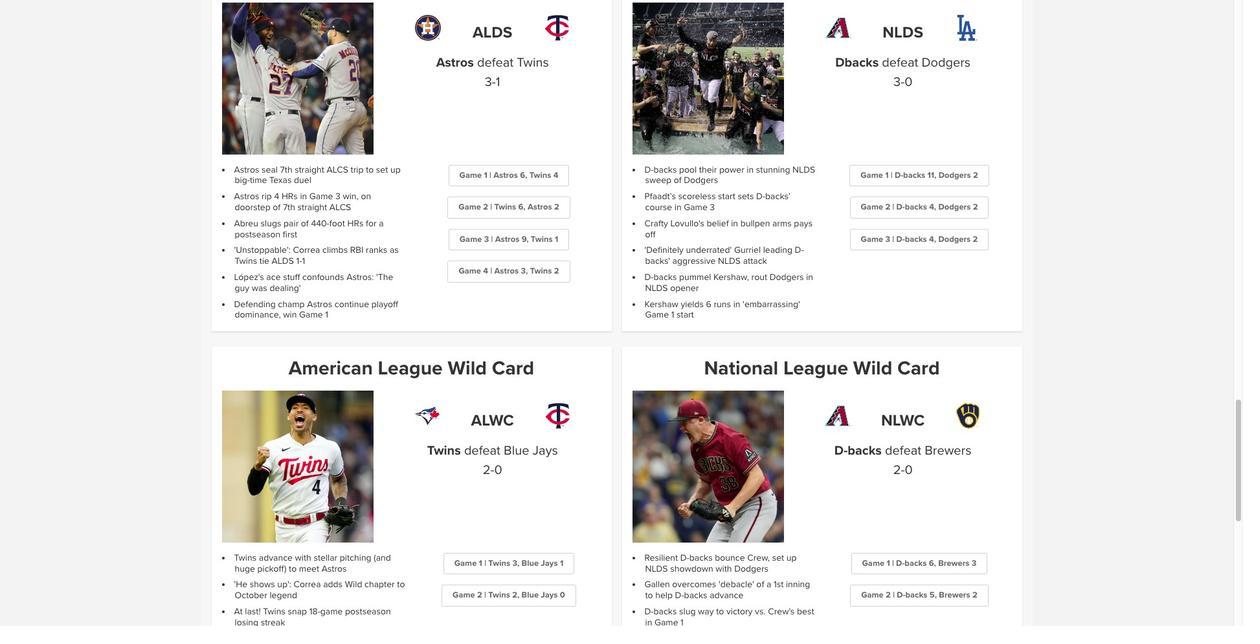 Task type: describe. For each thing, give the bounding box(es) containing it.
game 3 | astros 9, twins 1
[[460, 234, 558, 245]]

d- inside button
[[897, 591, 906, 601]]

guy
[[235, 283, 249, 294]]

to right way
[[716, 607, 724, 618]]

ace
[[266, 272, 281, 283]]

game inside game 2 | twins 2, blue jays 0 button
[[453, 591, 475, 601]]

2 inside game 1 | d-backs 11, dodgers 2 button
[[973, 170, 978, 180]]

| for game 1 | d-backs 6, brewers 3
[[892, 559, 894, 569]]

backs up 'slug' at the right bottom of the page
[[684, 591, 708, 602]]

crafty
[[645, 218, 668, 229]]

0 vertical spatial start
[[718, 191, 736, 202]]

blue inside twins defeat blue jays 2-0
[[504, 443, 529, 459]]

jays for 1
[[541, 559, 558, 569]]

dealing'
[[270, 283, 301, 294]]

course
[[645, 202, 672, 213]]

| for game 2 | d-backs 4, dodgers 2
[[893, 202, 895, 213]]

6
[[706, 299, 712, 310]]

game 1 | twins 3, blue jays 1 link
[[444, 554, 575, 575]]

4 inside the game 1 | astros 6, twins 4 button
[[554, 170, 559, 180]]

way
[[698, 607, 714, 618]]

in inside resilient d-backs bounce crew, set up nlds showdown with dodgers gallen overcomes 'debacle' of a 1st inning to help d-backs advance d-backs slug way to victory vs. crew's best in game 1
[[645, 618, 652, 627]]

'unstoppable': correa climbs rbi ranks as twins tie alds 1-1 link
[[234, 245, 399, 267]]

losing
[[235, 618, 258, 627]]

backs down game 2 | d-backs 4, dodgers 2 link
[[905, 234, 927, 245]]

with inside resilient d-backs bounce crew, set up nlds showdown with dodgers gallen overcomes 'debacle' of a 1st inning to help d-backs advance d-backs slug way to victory vs. crew's best in game 1
[[716, 564, 732, 575]]

1 vertical spatial start
[[677, 310, 694, 321]]

game 1 | d-backs 11, dodgers 2 button
[[850, 165, 989, 187]]

off
[[645, 229, 656, 240]]

win
[[283, 310, 297, 321]]

league for american
[[378, 357, 443, 381]]

in inside "astros seal 7th straight alcs trip to set up big-time texas duel astros rip 4 hrs in game 3 win, on doorstep of 7th straight alcs abreu slugs pair of 440-foot hrs for a postseason first 'unstoppable': correa climbs rbi ranks as twins tie alds 1-1 lópez's ace stuff confounds astros: 'the guy was dealing' defending champ astros continue playoff dominance, win game 1"
[[300, 191, 307, 202]]

crew,
[[748, 553, 770, 564]]

resilient d-backs bounce crew, set up nlds showdown with dodgers link
[[645, 553, 797, 575]]

nlwc
[[881, 412, 925, 431]]

pitching
[[340, 553, 372, 564]]

huge
[[235, 564, 255, 575]]

advance inside resilient d-backs bounce crew, set up nlds showdown with dodgers gallen overcomes 'debacle' of a 1st inning to help d-backs advance d-backs slug way to victory vs. crew's best in game 1
[[710, 591, 744, 602]]

backs up 'game 2 | d-backs 5, brewers 2'
[[905, 559, 927, 569]]

wild for national league wild card
[[853, 357, 893, 381]]

game inside game 3 | d-backs 4, dodgers 2 button
[[861, 234, 884, 245]]

abreu
[[234, 218, 258, 229]]

a inside resilient d-backs bounce crew, set up nlds showdown with dodgers gallen overcomes 'debacle' of a 1st inning to help d-backs advance d-backs slug way to victory vs. crew's best in game 1
[[767, 580, 772, 591]]

backs left pool
[[654, 164, 677, 175]]

ranks
[[366, 245, 388, 256]]

scoreless
[[678, 191, 716, 202]]

defeat for nlds
[[882, 55, 919, 70]]

twins inside twins defeat blue jays 2-0
[[427, 443, 461, 459]]

set inside resilient d-backs bounce crew, set up nlds showdown with dodgers gallen overcomes 'debacle' of a 1st inning to help d-backs advance d-backs slug way to victory vs. crew's best in game 1
[[772, 553, 784, 564]]

1st
[[774, 580, 784, 591]]

belief
[[707, 218, 729, 229]]

1 inside resilient d-backs bounce crew, set up nlds showdown with dodgers gallen overcomes 'debacle' of a 1st inning to help d-backs advance d-backs slug way to victory vs. crew's best in game 1
[[681, 618, 684, 627]]

rip
[[262, 191, 272, 202]]

game 2 | d-backs 4, dodgers 2 button
[[850, 197, 989, 219]]

4 inside game 4 | astros 3, twins 2 button
[[483, 266, 488, 277]]

backs down the "game 1 | d-backs 11, dodgers 2" link
[[905, 202, 927, 213]]

american league wild card
[[289, 357, 535, 381]]

game 1 | d-backs 11, dodgers 2
[[861, 170, 978, 180]]

2 down game 1 | astros 6, twins 4 link
[[483, 202, 488, 213]]

'he
[[234, 580, 248, 591]]

backs inside d-backs defeat brewers 2-0
[[848, 443, 882, 459]]

'definitely
[[645, 245, 684, 256]]

to inside "astros seal 7th straight alcs trip to set up big-time texas duel astros rip 4 hrs in game 3 win, on doorstep of 7th straight alcs abreu slugs pair of 440-foot hrs for a postseason first 'unstoppable': correa climbs rbi ranks as twins tie alds 1-1 lópez's ace stuff confounds astros: 'the guy was dealing' defending champ astros continue playoff dominance, win game 1"
[[366, 164, 374, 175]]

slug
[[679, 607, 696, 618]]

3- for nlds
[[894, 74, 905, 90]]

1 vertical spatial straight
[[298, 202, 327, 213]]

doorstep
[[235, 202, 271, 213]]

brewers inside d-backs defeat brewers 2-0
[[925, 443, 972, 459]]

3 up 'game 2 | d-backs 5, brewers 2'
[[972, 559, 977, 569]]

0 inside d-backs defeat brewers 2-0
[[905, 463, 913, 478]]

2 down game 1 | d-backs 6, brewers 3 button
[[886, 591, 891, 601]]

was
[[252, 283, 267, 294]]

0 vertical spatial 7th
[[280, 164, 293, 175]]

'definitely underrated' gurriel leading d- backs' aggressive nlds attack link
[[645, 245, 804, 267]]

0 inside dbacks defeat dodgers 3-0
[[905, 74, 913, 90]]

3 inside d-backs pool their power in stunning nlds sweep of dodgers pfaadt's scoreless start sets d-backs' course in game 3 crafty lovullo's belief in bullpen arms pays off 'definitely underrated' gurriel leading d- backs' aggressive nlds attack d-backs pummel kershaw, rout dodgers in nlds opener kershaw yields 6 runs in 'embarrassing' game 1 start
[[710, 202, 715, 213]]

astros inside twins advance with stellar pitching (and huge pickoff) to meet astros 'he shows up': correa adds wild chapter to october legend at last! twins snap 18-game postseason losing streak
[[322, 564, 347, 575]]

game 2 | twins 6, astros 2 link
[[448, 197, 570, 219]]

6, for astros
[[518, 202, 526, 213]]

game 1 | d-backs 6, brewers 3
[[862, 559, 977, 569]]

national league wild card
[[704, 357, 940, 381]]

win,
[[343, 191, 359, 202]]

5,
[[930, 591, 937, 601]]

3 inside "astros seal 7th straight alcs trip to set up big-time texas duel astros rip 4 hrs in game 3 win, on doorstep of 7th straight alcs abreu slugs pair of 440-foot hrs for a postseason first 'unstoppable': correa climbs rbi ranks as twins tie alds 1-1 lópez's ace stuff confounds astros: 'the guy was dealing' defending champ astros continue playoff dominance, win game 1"
[[336, 191, 341, 202]]

a inside "astros seal 7th straight alcs trip to set up big-time texas duel astros rip 4 hrs in game 3 win, on doorstep of 7th straight alcs abreu slugs pair of 440-foot hrs for a postseason first 'unstoppable': correa climbs rbi ranks as twins tie alds 1-1 lópez's ace stuff confounds astros: 'the guy was dealing' defending champ astros continue playoff dominance, win game 1"
[[379, 218, 384, 229]]

2 down the "game 1 | d-backs 11, dodgers 2" link
[[886, 202, 891, 213]]

0 vertical spatial straight
[[295, 164, 324, 175]]

duel
[[294, 175, 311, 186]]

stunning
[[756, 164, 790, 175]]

climbs
[[323, 245, 348, 256]]

nlds inside resilient d-backs bounce crew, set up nlds showdown with dodgers gallen overcomes 'debacle' of a 1st inning to help d-backs advance d-backs slug way to victory vs. crew's best in game 1
[[645, 564, 668, 575]]

power
[[720, 164, 745, 175]]

game 1 | d-backs 6, brewers 3 link
[[851, 554, 988, 575]]

1 vertical spatial alcs
[[330, 202, 351, 213]]

up inside "astros seal 7th straight alcs trip to set up big-time texas duel astros rip 4 hrs in game 3 win, on doorstep of 7th straight alcs abreu slugs pair of 440-foot hrs for a postseason first 'unstoppable': correa climbs rbi ranks as twins tie alds 1-1 lópez's ace stuff confounds astros: 'the guy was dealing' defending champ astros continue playoff dominance, win game 1"
[[391, 164, 401, 175]]

nlds up dbacks defeat dodgers 3-0
[[883, 23, 924, 42]]

vs.
[[755, 607, 766, 618]]

pays
[[794, 218, 813, 229]]

3 left 9, in the left top of the page
[[484, 234, 489, 245]]

blue for 3,
[[522, 559, 539, 569]]

kershaw,
[[714, 272, 749, 283]]

backs inside button
[[906, 591, 928, 601]]

at
[[234, 607, 243, 618]]

2 down the game 1 | astros 6, twins 4 button
[[554, 202, 559, 213]]

showdown
[[670, 564, 714, 575]]

national
[[704, 357, 779, 381]]

d-backs pool their power in stunning nlds sweep of dodgers pfaadt's scoreless start sets d-backs' course in game 3 crafty lovullo's belief in bullpen arms pays off 'definitely underrated' gurriel leading d- backs' aggressive nlds attack d-backs pummel kershaw, rout dodgers in nlds opener kershaw yields 6 runs in 'embarrassing' game 1 start
[[645, 164, 816, 321]]

overcomes
[[673, 580, 717, 591]]

chapter
[[365, 580, 395, 591]]

pummel
[[679, 272, 711, 283]]

twins inside "link"
[[488, 591, 510, 601]]

game inside game 2 | d-backs 5, brewers 2 button
[[862, 591, 884, 601]]

game inside game 1 | d-backs 11, dodgers 2 button
[[861, 170, 883, 180]]

league for national
[[784, 357, 849, 381]]

game 3 | d-backs 4, dodgers 2
[[861, 234, 978, 245]]

| for game 2 | twins 2, blue jays 0
[[484, 591, 486, 601]]

game inside game 1 | twins 3, blue jays 1 button
[[455, 559, 477, 569]]

rbi
[[350, 245, 364, 256]]

trip
[[351, 164, 364, 175]]

dbacks defeat dodgers 3-0
[[836, 55, 971, 90]]

card for national league wild card
[[898, 357, 940, 381]]

game 3 | astros 9, twins 1 link
[[449, 229, 569, 251]]

twins advance with stellar pitching (and huge pickoff) to meet astros 'he shows up': correa adds wild chapter to october legend at last! twins snap 18-game postseason losing streak
[[234, 553, 405, 627]]

'embarrassing'
[[743, 299, 800, 310]]

lópez's ace stuff confounds astros: 'the guy was dealing' link
[[234, 272, 393, 294]]

d- inside d-backs defeat brewers 2-0
[[835, 443, 848, 459]]

correa inside "astros seal 7th straight alcs trip to set up big-time texas duel astros rip 4 hrs in game 3 win, on doorstep of 7th straight alcs abreu slugs pair of 440-foot hrs for a postseason first 'unstoppable': correa climbs rbi ranks as twins tie alds 1-1 lópez's ace stuff confounds astros: 'the guy was dealing' defending champ astros continue playoff dominance, win game 1"
[[293, 245, 320, 256]]

in up lovullo's
[[675, 202, 682, 213]]

correa inside twins advance with stellar pitching (and huge pickoff) to meet astros 'he shows up': correa adds wild chapter to october legend at last! twins snap 18-game postseason losing streak
[[294, 580, 321, 591]]

game right win
[[299, 310, 323, 321]]

of right pair
[[301, 218, 309, 229]]

in right rout
[[806, 272, 813, 283]]

card for american league wild card
[[492, 357, 535, 381]]

abreu slugs pair of 440-foot hrs for a postseason first link
[[234, 218, 384, 240]]

| for game 2 | twins 6, astros 2
[[490, 202, 492, 213]]

game 3 | d-backs 4, dodgers 2 button
[[850, 229, 989, 251]]

with inside twins advance with stellar pitching (and huge pickoff) to meet astros 'he shows up': correa adds wild chapter to october legend at last! twins snap 18-game postseason losing streak
[[295, 553, 311, 564]]

2- for american league wild card
[[483, 463, 494, 478]]

arms
[[773, 218, 792, 229]]

0 vertical spatial hrs
[[282, 191, 298, 202]]

backs up "overcomes"
[[690, 553, 713, 564]]

d-backs defeat brewers 2-0
[[835, 443, 972, 478]]

tie
[[260, 256, 269, 267]]

6, for twins
[[520, 170, 527, 180]]

lópez's
[[234, 272, 264, 283]]

best
[[797, 607, 814, 618]]

stellar
[[314, 553, 338, 564]]

of inside resilient d-backs bounce crew, set up nlds showdown with dodgers gallen overcomes 'debacle' of a 1st inning to help d-backs advance d-backs slug way to victory vs. crew's best in game 1
[[757, 580, 764, 591]]

pair
[[284, 218, 299, 229]]

to right the chapter
[[397, 580, 405, 591]]

attack
[[743, 256, 767, 267]]

0 vertical spatial alds
[[473, 23, 513, 42]]

nlds up kershaw
[[645, 283, 668, 294]]

game up lovullo's
[[684, 202, 708, 213]]

october
[[235, 591, 267, 602]]

alwc
[[471, 412, 514, 431]]

| for game 3 | astros 9, twins 1
[[491, 234, 493, 245]]

confounds
[[302, 272, 344, 283]]

on
[[361, 191, 371, 202]]

time
[[250, 175, 267, 186]]

defending champ astros continue playoff dominance, win game 1 link
[[234, 299, 398, 321]]

as
[[390, 245, 399, 256]]



Task type: vqa. For each thing, say whether or not it's contained in the screenshot.
text field
no



Task type: locate. For each thing, give the bounding box(es) containing it.
game left the 2,
[[453, 591, 475, 601]]

| left "5,"
[[893, 591, 895, 601]]

0 horizontal spatial set
[[376, 164, 388, 175]]

1 horizontal spatial postseason
[[345, 607, 391, 618]]

1 horizontal spatial 2-
[[894, 463, 905, 478]]

game up game 2 | twins 2, blue jays 0
[[455, 559, 477, 569]]

to right "trip"
[[366, 164, 374, 175]]

game up game 2 | twins 6, astros 2
[[460, 170, 482, 180]]

| inside game 2 | twins 2, blue jays 0 button
[[484, 591, 486, 601]]

6, up game 2 | twins 6, astros 2
[[520, 170, 527, 180]]

twins defeat blue jays 2-0
[[427, 443, 558, 478]]

6, up 9, in the left top of the page
[[518, 202, 526, 213]]

wild up the alwc
[[448, 357, 487, 381]]

1 vertical spatial set
[[772, 553, 784, 564]]

alcs up foot
[[330, 202, 351, 213]]

defeat for alds
[[477, 55, 514, 70]]

2- down the alwc
[[483, 463, 494, 478]]

| left 9, in the left top of the page
[[491, 234, 493, 245]]

game down the "game 1 | d-backs 11, dodgers 2" link
[[861, 202, 883, 213]]

d-backs pool their power in stunning nlds sweep of dodgers link
[[645, 164, 816, 186]]

2 horizontal spatial wild
[[853, 357, 893, 381]]

game inside resilient d-backs bounce crew, set up nlds showdown with dodgers gallen overcomes 'debacle' of a 1st inning to help d-backs advance d-backs slug way to victory vs. crew's best in game 1
[[655, 618, 678, 627]]

4 right rip
[[274, 191, 279, 202]]

astros:
[[347, 272, 374, 283]]

blue up game 2 | twins 2, blue jays 0
[[522, 559, 539, 569]]

3 down game 2 | d-backs 4, dodgers 2 link
[[886, 234, 891, 245]]

blue down the alwc
[[504, 443, 529, 459]]

3- inside astros defeat twins 3-1
[[485, 74, 496, 90]]

brewers for 6,
[[939, 559, 970, 569]]

3, for blue
[[513, 559, 520, 569]]

3
[[336, 191, 341, 202], [710, 202, 715, 213], [484, 234, 489, 245], [886, 234, 891, 245], [972, 559, 977, 569]]

1 4, from the top
[[930, 202, 937, 213]]

1 horizontal spatial card
[[898, 357, 940, 381]]

2 vertical spatial jays
[[541, 591, 558, 601]]

astros rip 4 hrs in game 3 win, on doorstep of 7th straight alcs link
[[234, 191, 371, 213]]

kershaw
[[645, 299, 679, 310]]

of left 1st
[[757, 580, 764, 591]]

dodgers inside game 1 | d-backs 11, dodgers 2 button
[[939, 170, 971, 180]]

in down duel
[[300, 191, 307, 202]]

alds up astros defeat twins 3-1
[[473, 23, 513, 42]]

astros seal 7th straight alcs trip to set up big-time texas duel astros rip 4 hrs in game 3 win, on doorstep of 7th straight alcs abreu slugs pair of 440-foot hrs for a postseason first 'unstoppable': correa climbs rbi ranks as twins tie alds 1-1 lópez's ace stuff confounds astros: 'the guy was dealing' defending champ astros continue playoff dominance, win game 1
[[234, 164, 401, 321]]

0 vertical spatial postseason
[[235, 229, 281, 240]]

0 vertical spatial correa
[[293, 245, 320, 256]]

0 vertical spatial blue
[[504, 443, 529, 459]]

brewers right "5,"
[[939, 591, 971, 601]]

0 horizontal spatial postseason
[[235, 229, 281, 240]]

of inside d-backs pool their power in stunning nlds sweep of dodgers pfaadt's scoreless start sets d-backs' course in game 3 crafty lovullo's belief in bullpen arms pays off 'definitely underrated' gurriel leading d- backs' aggressive nlds attack d-backs pummel kershaw, rout dodgers in nlds opener kershaw yields 6 runs in 'embarrassing' game 1 start
[[674, 175, 682, 186]]

1 vertical spatial postseason
[[345, 607, 391, 618]]

'he shows up': correa adds wild chapter to october legend link
[[234, 580, 405, 602]]

rout
[[752, 272, 768, 283]]

sets
[[738, 191, 754, 202]]

2-
[[483, 463, 494, 478], [894, 463, 905, 478]]

2 inside game 3 | d-backs 4, dodgers 2 button
[[973, 234, 978, 245]]

twins inside "astros seal 7th straight alcs trip to set up big-time texas duel astros rip 4 hrs in game 3 win, on doorstep of 7th straight alcs abreu slugs pair of 440-foot hrs for a postseason first 'unstoppable': correa climbs rbi ranks as twins tie alds 1-1 lópez's ace stuff confounds astros: 'the guy was dealing' defending champ astros continue playoff dominance, win game 1"
[[235, 256, 257, 267]]

defending
[[234, 299, 276, 310]]

0 vertical spatial jays
[[533, 443, 558, 459]]

wild inside twins advance with stellar pitching (and huge pickoff) to meet astros 'he shows up': correa adds wild chapter to october legend at last! twins snap 18-game postseason losing streak
[[345, 580, 362, 591]]

d-
[[645, 164, 654, 175], [895, 170, 904, 180], [757, 191, 766, 202], [897, 202, 905, 213], [897, 234, 905, 245], [795, 245, 804, 256], [645, 272, 654, 283], [835, 443, 848, 459], [681, 553, 690, 564], [896, 559, 905, 569], [675, 591, 684, 602], [897, 591, 906, 601], [645, 607, 654, 618]]

to left meet
[[289, 564, 297, 575]]

2 vertical spatial 6,
[[929, 559, 936, 569]]

1 vertical spatial 4
[[274, 191, 279, 202]]

0 vertical spatial a
[[379, 218, 384, 229]]

2 left the 2,
[[477, 591, 482, 601]]

1 vertical spatial 3,
[[513, 559, 520, 569]]

1 vertical spatial advance
[[710, 591, 744, 602]]

pfaadt's
[[645, 191, 676, 202]]

1 vertical spatial jays
[[541, 559, 558, 569]]

1 vertical spatial up
[[787, 553, 797, 564]]

game inside game 1 | d-backs 6, brewers 3 button
[[862, 559, 885, 569]]

game down game 2 | d-backs 4, dodgers 2 link
[[861, 234, 884, 245]]

postseason inside twins advance with stellar pitching (and huge pickoff) to meet astros 'he shows up': correa adds wild chapter to october legend at last! twins snap 18-game postseason losing streak
[[345, 607, 391, 618]]

with left the stellar
[[295, 553, 311, 564]]

'debacle'
[[719, 580, 754, 591]]

2,
[[512, 591, 520, 601]]

0 horizontal spatial 3,
[[513, 559, 520, 569]]

| inside 'game 2 | d-backs 4, dodgers 2' button
[[893, 202, 895, 213]]

in down gallen
[[645, 618, 652, 627]]

foot
[[330, 218, 345, 229]]

2 card from the left
[[898, 357, 940, 381]]

blue for 2,
[[522, 591, 539, 601]]

0 horizontal spatial 4
[[274, 191, 279, 202]]

1 vertical spatial hrs
[[347, 218, 364, 229]]

1 vertical spatial 6,
[[518, 202, 526, 213]]

game up game 2 | d-backs 4, dodgers 2
[[861, 170, 883, 180]]

2 vertical spatial brewers
[[939, 591, 971, 601]]

defeat inside dbacks defeat dodgers 3-0
[[882, 55, 919, 70]]

|
[[490, 170, 491, 180], [891, 170, 893, 180], [490, 202, 492, 213], [893, 202, 895, 213], [491, 234, 493, 245], [893, 234, 895, 245], [491, 266, 492, 277], [485, 559, 486, 569], [892, 559, 894, 569], [484, 591, 486, 601], [893, 591, 895, 601]]

defeat inside astros defeat twins 3-1
[[477, 55, 514, 70]]

game 1 | astros 6, twins 4
[[460, 170, 559, 180]]

1 3- from the left
[[485, 74, 496, 90]]

a
[[379, 218, 384, 229], [767, 580, 772, 591]]

0 horizontal spatial card
[[492, 357, 535, 381]]

2- inside twins defeat blue jays 2-0
[[483, 463, 494, 478]]

dodgers inside dbacks defeat dodgers 3-0
[[922, 55, 971, 70]]

card
[[492, 357, 535, 381], [898, 357, 940, 381]]

0 horizontal spatial alds
[[272, 256, 294, 267]]

seal
[[262, 164, 278, 175]]

gurriel
[[734, 245, 761, 256]]

game 1 | twins 3, blue jays 1 button
[[444, 554, 575, 575]]

1-
[[296, 256, 302, 267]]

| up game 2 | twins 6, astros 2
[[490, 170, 491, 180]]

game inside game 2 | twins 6, astros 2 button
[[459, 202, 481, 213]]

game 2 | twins 2, blue jays 0 button
[[442, 586, 576, 607]]

0 horizontal spatial league
[[378, 357, 443, 381]]

| for game 2 | d-backs 5, brewers 2
[[893, 591, 895, 601]]

postseason up 'unstoppable':
[[235, 229, 281, 240]]

game down astros seal 7th straight alcs trip to set up big-time texas duel link
[[309, 191, 333, 202]]

adds
[[323, 580, 343, 591]]

backs left 11,
[[904, 170, 926, 180]]

game down game 2 | twins 6, astros 2 button
[[460, 234, 482, 245]]

gallen
[[645, 580, 670, 591]]

wild right adds
[[345, 580, 362, 591]]

| inside game 1 | d-backs 6, brewers 3 button
[[892, 559, 894, 569]]

4 up game 2 | twins 6, astros 2
[[554, 170, 559, 180]]

| for game 1 | twins 3, blue jays 1
[[485, 559, 486, 569]]

crew's
[[768, 607, 795, 618]]

0 vertical spatial brewers
[[925, 443, 972, 459]]

0 inside twins defeat blue jays 2-0
[[494, 463, 502, 478]]

1 horizontal spatial set
[[772, 553, 784, 564]]

2 right 11,
[[973, 170, 978, 180]]

1 horizontal spatial with
[[716, 564, 732, 575]]

set right crew,
[[772, 553, 784, 564]]

game inside game 3 | astros 9, twins 1 button
[[460, 234, 482, 245]]

dodgers inside game 3 | d-backs 4, dodgers 2 button
[[939, 234, 971, 245]]

resilient d-backs bounce crew, set up nlds showdown with dodgers gallen overcomes 'debacle' of a 1st inning to help d-backs advance d-backs slug way to victory vs. crew's best in game 1
[[645, 553, 814, 627]]

nlds up kershaw,
[[718, 256, 741, 267]]

| inside game 1 | twins 3, blue jays 1 button
[[485, 559, 486, 569]]

dodgers inside 'game 2 | d-backs 4, dodgers 2' button
[[939, 202, 971, 213]]

4 down "game 3 | astros 9, twins 1" link
[[483, 266, 488, 277]]

astros seal 7th straight alcs trip to set up big-time texas duel link
[[234, 164, 401, 186]]

twins advance with stellar pitching (and huge pickoff) to meet astros link
[[234, 553, 391, 575]]

0 vertical spatial 3,
[[521, 266, 528, 277]]

start
[[718, 191, 736, 202], [677, 310, 694, 321]]

game 2 | d-backs 4, dodgers 2
[[861, 202, 978, 213]]

0 vertical spatial alcs
[[327, 164, 348, 175]]

1 horizontal spatial advance
[[710, 591, 744, 602]]

2 4, from the top
[[929, 234, 937, 245]]

0 vertical spatial up
[[391, 164, 401, 175]]

brewers for 5,
[[939, 591, 971, 601]]

2 down game 1 | d-backs 11, dodgers 2 button
[[973, 202, 978, 213]]

card up the alwc
[[492, 357, 535, 381]]

1 horizontal spatial wild
[[448, 357, 487, 381]]

0 horizontal spatial 2-
[[483, 463, 494, 478]]

game 1 | d-backs 6, brewers 3 button
[[851, 554, 988, 575]]

11,
[[928, 170, 937, 180]]

0 vertical spatial 6,
[[520, 170, 527, 180]]

leading
[[763, 245, 793, 256]]

1 card from the left
[[492, 357, 535, 381]]

game 3 | astros 9, twins 1 button
[[449, 229, 569, 251]]

| up game 2 | twins 2, blue jays 0
[[485, 559, 486, 569]]

dodgers inside resilient d-backs bounce crew, set up nlds showdown with dodgers gallen overcomes 'debacle' of a 1st inning to help d-backs advance d-backs slug way to victory vs. crew's best in game 1
[[735, 564, 769, 575]]

1 horizontal spatial league
[[784, 357, 849, 381]]

1 vertical spatial brewers
[[939, 559, 970, 569]]

6,
[[520, 170, 527, 180], [518, 202, 526, 213], [929, 559, 936, 569]]

1 horizontal spatial up
[[787, 553, 797, 564]]

1 inside d-backs pool their power in stunning nlds sweep of dodgers pfaadt's scoreless start sets d-backs' course in game 3 crafty lovullo's belief in bullpen arms pays off 'definitely underrated' gurriel leading d- backs' aggressive nlds attack d-backs pummel kershaw, rout dodgers in nlds opener kershaw yields 6 runs in 'embarrassing' game 1 start
[[671, 310, 674, 321]]

blue right the 2,
[[522, 591, 539, 601]]

game 1 | d-backs 11, dodgers 2 link
[[850, 165, 989, 187]]

0 horizontal spatial 3-
[[485, 74, 496, 90]]

for
[[366, 218, 377, 229]]

| for game 1 | d-backs 11, dodgers 2
[[891, 170, 893, 180]]

bounce
[[715, 553, 745, 564]]

1 vertical spatial alds
[[272, 256, 294, 267]]

0 vertical spatial 4,
[[930, 202, 937, 213]]

| inside game 3 | d-backs 4, dodgers 2 button
[[893, 234, 895, 245]]

set right "trip"
[[376, 164, 388, 175]]

3, up the 2,
[[513, 559, 520, 569]]

kershaw yields 6 runs in 'embarrassing' game 1 start link
[[645, 299, 800, 321]]

0 horizontal spatial hrs
[[282, 191, 298, 202]]

4, down 11,
[[930, 202, 937, 213]]

wild up nlwc
[[853, 357, 893, 381]]

0 horizontal spatial a
[[379, 218, 384, 229]]

pool
[[679, 164, 697, 175]]

1 horizontal spatial 3,
[[521, 266, 528, 277]]

jays for 0
[[541, 591, 558, 601]]

d-backs pummel kershaw, rout dodgers in nlds opener link
[[645, 272, 813, 294]]

game up 'game 2 | d-backs 5, brewers 2'
[[862, 559, 885, 569]]

defeat inside twins defeat blue jays 2-0
[[464, 443, 501, 459]]

astros inside astros defeat twins 3-1
[[436, 55, 474, 70]]

advance up victory on the right of page
[[710, 591, 744, 602]]

runs
[[714, 299, 731, 310]]

of right rip
[[273, 202, 281, 213]]

wild for american league wild card
[[448, 357, 487, 381]]

4 inside "astros seal 7th straight alcs trip to set up big-time texas duel astros rip 4 hrs in game 3 win, on doorstep of 7th straight alcs abreu slugs pair of 440-foot hrs for a postseason first 'unstoppable': correa climbs rbi ranks as twins tie alds 1-1 lópez's ace stuff confounds astros: 'the guy was dealing' defending champ astros continue playoff dominance, win game 1"
[[274, 191, 279, 202]]

2 vertical spatial 4
[[483, 266, 488, 277]]

1
[[496, 74, 500, 90], [484, 170, 488, 180], [885, 170, 889, 180], [555, 234, 558, 245], [302, 256, 305, 267], [325, 310, 328, 321], [671, 310, 674, 321], [479, 559, 482, 569], [560, 559, 564, 569], [887, 559, 890, 569], [681, 618, 684, 627]]

up up inning
[[787, 553, 797, 564]]

set inside "astros seal 7th straight alcs trip to set up big-time texas duel astros rip 4 hrs in game 3 win, on doorstep of 7th straight alcs abreu slugs pair of 440-foot hrs for a postseason first 'unstoppable': correa climbs rbi ranks as twins tie alds 1-1 lópez's ace stuff confounds astros: 'the guy was dealing' defending champ astros continue playoff dominance, win game 1"
[[376, 164, 388, 175]]

2 right "5,"
[[973, 591, 978, 601]]

postseason
[[235, 229, 281, 240], [345, 607, 391, 618]]

| inside game 4 | astros 3, twins 2 button
[[491, 266, 492, 277]]

advance inside twins advance with stellar pitching (and huge pickoff) to meet astros 'he shows up': correa adds wild chapter to october legend at last! twins snap 18-game postseason losing streak
[[259, 553, 293, 564]]

brewers inside button
[[939, 559, 970, 569]]

game 1 | twins 3, blue jays 1
[[455, 559, 564, 569]]

0 vertical spatial advance
[[259, 553, 293, 564]]

game inside button
[[460, 170, 482, 180]]

2- down nlwc
[[894, 463, 905, 478]]

alds inside "astros seal 7th straight alcs trip to set up big-time texas duel astros rip 4 hrs in game 3 win, on doorstep of 7th straight alcs abreu slugs pair of 440-foot hrs for a postseason first 'unstoppable': correa climbs rbi ranks as twins tie alds 1-1 lópez's ace stuff confounds astros: 'the guy was dealing' defending champ astros continue playoff dominance, win game 1"
[[272, 256, 294, 267]]

7th right "seal"
[[280, 164, 293, 175]]

defeat
[[477, 55, 514, 70], [882, 55, 919, 70], [464, 443, 501, 459], [885, 443, 922, 459]]

champ
[[278, 299, 305, 310]]

2 inside game 4 | astros 3, twins 2 button
[[554, 266, 559, 277]]

1 2- from the left
[[483, 463, 494, 478]]

astros
[[436, 55, 474, 70], [234, 164, 259, 175], [494, 170, 518, 180], [234, 191, 259, 202], [528, 202, 552, 213], [495, 234, 520, 245], [494, 266, 519, 277], [307, 299, 332, 310], [322, 564, 347, 575]]

league
[[378, 357, 443, 381], [784, 357, 849, 381]]

hrs down texas
[[282, 191, 298, 202]]

jays inside twins defeat blue jays 2-0
[[533, 443, 558, 459]]

pfaadt's scoreless start sets d-backs' course in game 3 link
[[645, 191, 791, 213]]

1 vertical spatial 4,
[[929, 234, 937, 245]]

1 vertical spatial a
[[767, 580, 772, 591]]

'unstoppable':
[[234, 245, 291, 256]]

game inside 'game 2 | d-backs 4, dodgers 2' button
[[861, 202, 883, 213]]

0 inside button
[[560, 591, 565, 601]]

game down "game 3 | astros 9, twins 1" link
[[459, 266, 481, 277]]

game 2 | twins 2, blue jays 0
[[453, 591, 565, 601]]

3, for twins
[[521, 266, 528, 277]]

1 horizontal spatial 4
[[483, 266, 488, 277]]

advance
[[259, 553, 293, 564], [710, 591, 744, 602]]

defeat inside d-backs defeat brewers 2-0
[[885, 443, 922, 459]]

defeat for alwc
[[464, 443, 501, 459]]

1 league from the left
[[378, 357, 443, 381]]

hrs left for
[[347, 218, 364, 229]]

jays inside "link"
[[541, 591, 558, 601]]

game down game 1 | astros 6, twins 4 link
[[459, 202, 481, 213]]

2 2- from the left
[[894, 463, 905, 478]]

| for game 4 | astros 3, twins 2
[[491, 266, 492, 277]]

game 3 | d-backs 4, dodgers 2 link
[[850, 229, 989, 251]]

1 vertical spatial correa
[[294, 580, 321, 591]]

alds
[[473, 23, 513, 42], [272, 256, 294, 267]]

a right for
[[379, 218, 384, 229]]

0 horizontal spatial advance
[[259, 553, 293, 564]]

at last! twins snap 18-game postseason losing streak link
[[234, 607, 391, 627]]

jays
[[533, 443, 558, 459], [541, 559, 558, 569], [541, 591, 558, 601]]

0 horizontal spatial with
[[295, 553, 311, 564]]

1 vertical spatial 7th
[[283, 202, 295, 213]]

2 vertical spatial blue
[[522, 591, 539, 601]]

in right runs on the top of the page
[[734, 299, 741, 310]]

postseason inside "astros seal 7th straight alcs trip to set up big-time texas duel astros rip 4 hrs in game 3 win, on doorstep of 7th straight alcs abreu slugs pair of 440-foot hrs for a postseason first 'unstoppable': correa climbs rbi ranks as twins tie alds 1-1 lópez's ace stuff confounds astros: 'the guy was dealing' defending champ astros continue playoff dominance, win game 1"
[[235, 229, 281, 240]]

straight up 440-
[[298, 202, 327, 213]]

twins inside astros defeat twins 3-1
[[517, 55, 549, 70]]

1 horizontal spatial a
[[767, 580, 772, 591]]

4, for 3
[[929, 234, 937, 245]]

game inside game 4 | astros 3, twins 2 button
[[459, 266, 481, 277]]

| up 'game 2 | d-backs 5, brewers 2'
[[892, 559, 894, 569]]

1 inside astros defeat twins 3-1
[[496, 74, 500, 90]]

0
[[905, 74, 913, 90], [494, 463, 502, 478], [905, 463, 913, 478], [560, 591, 565, 601]]

4, for 2
[[930, 202, 937, 213]]

1 horizontal spatial start
[[718, 191, 736, 202]]

shows
[[250, 580, 275, 591]]

blue inside "link"
[[522, 591, 539, 601]]

2- inside d-backs defeat brewers 2-0
[[894, 463, 905, 478]]

| inside the game 1 | astros 6, twins 4 button
[[490, 170, 491, 180]]

2 inside game 2 | twins 2, blue jays 0 button
[[477, 591, 482, 601]]

3- for alds
[[485, 74, 496, 90]]

1 vertical spatial blue
[[522, 559, 539, 569]]

to left help
[[645, 591, 653, 602]]

up right "trip"
[[391, 164, 401, 175]]

| for game 1 | astros 6, twins 4
[[490, 170, 491, 180]]

game 4 | astros 3, twins 2 link
[[448, 261, 570, 283]]

game down game 1 | d-backs 6, brewers 3 button
[[862, 591, 884, 601]]

0 horizontal spatial up
[[391, 164, 401, 175]]

1 horizontal spatial hrs
[[347, 218, 364, 229]]

up inside resilient d-backs bounce crew, set up nlds showdown with dodgers gallen overcomes 'debacle' of a 1st inning to help d-backs advance d-backs slug way to victory vs. crew's best in game 1
[[787, 553, 797, 564]]

0 vertical spatial 4
[[554, 170, 559, 180]]

brewers inside button
[[939, 591, 971, 601]]

backs down backs'
[[654, 272, 677, 283]]

| left 11,
[[891, 170, 893, 180]]

2 league from the left
[[784, 357, 849, 381]]

start left sets
[[718, 191, 736, 202]]

| inside game 3 | astros 9, twins 1 button
[[491, 234, 493, 245]]

card up nlwc
[[898, 357, 940, 381]]

'the
[[376, 272, 393, 283]]

game 4 | astros 3, twins 2
[[459, 266, 559, 277]]

nlds up gallen
[[645, 564, 668, 575]]

3- inside dbacks defeat dodgers 3-0
[[894, 74, 905, 90]]

in right belief
[[731, 218, 738, 229]]

2 3- from the left
[[894, 74, 905, 90]]

start left 6
[[677, 310, 694, 321]]

backs'
[[766, 191, 791, 202]]

2 horizontal spatial 4
[[554, 170, 559, 180]]

game left yields
[[645, 310, 669, 321]]

1 horizontal spatial alds
[[473, 23, 513, 42]]

1 horizontal spatial 3-
[[894, 74, 905, 90]]

0 horizontal spatial start
[[677, 310, 694, 321]]

2- for national league wild card
[[894, 463, 905, 478]]

game 2 | d-backs 5, brewers 2 link
[[851, 586, 989, 607]]

| inside game 1 | d-backs 11, dodgers 2 button
[[891, 170, 893, 180]]

| for game 3 | d-backs 4, dodgers 2
[[893, 234, 895, 245]]

3-
[[485, 74, 496, 90], [894, 74, 905, 90]]

correa down abreu slugs pair of 440-foot hrs for a postseason first link
[[293, 245, 320, 256]]

brewers down nlwc
[[925, 443, 972, 459]]

hrs
[[282, 191, 298, 202], [347, 218, 364, 229]]

brewers up 'game 2 | d-backs 5, brewers 2'
[[939, 559, 970, 569]]

game left 'slug' at the right bottom of the page
[[655, 618, 678, 627]]

4, down game 2 | d-backs 4, dodgers 2 link
[[929, 234, 937, 245]]

| down game 1 | astros 6, twins 4 link
[[490, 202, 492, 213]]

0 horizontal spatial wild
[[345, 580, 362, 591]]

0 vertical spatial set
[[376, 164, 388, 175]]

their
[[699, 164, 717, 175]]

nlds right the stunning
[[793, 164, 816, 175]]

3 up belief
[[710, 202, 715, 213]]

(and
[[374, 553, 391, 564]]

alds left 1-
[[272, 256, 294, 267]]

postseason down the chapter
[[345, 607, 391, 618]]

backs down help
[[654, 607, 677, 618]]

| left the 2,
[[484, 591, 486, 601]]

| inside game 2 | d-backs 5, brewers 2 button
[[893, 591, 895, 601]]

| inside game 2 | twins 6, astros 2 button
[[490, 202, 492, 213]]

in right power
[[747, 164, 754, 175]]

game 1 | astros 6, twins 4 link
[[449, 165, 570, 187]]

brewers
[[925, 443, 972, 459], [939, 559, 970, 569], [939, 591, 971, 601]]

last!
[[245, 607, 261, 618]]



